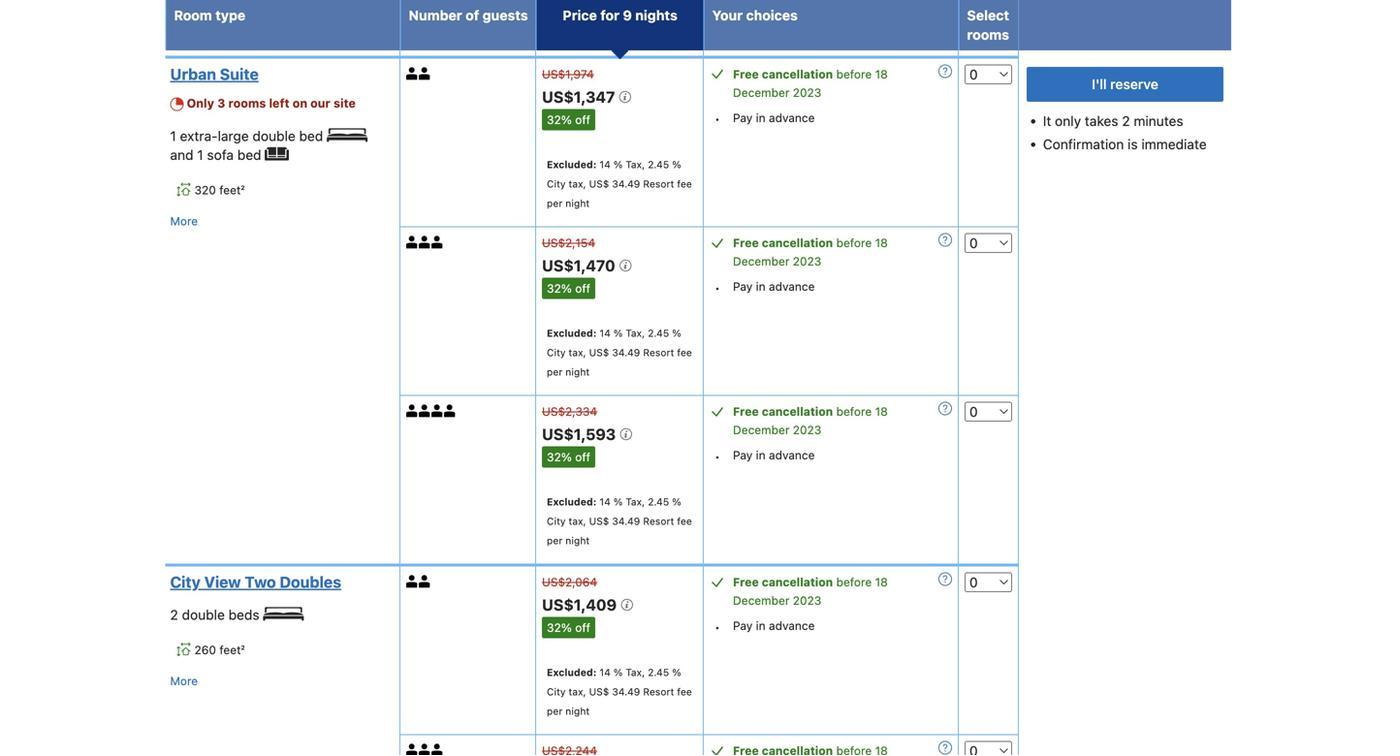Task type: locate. For each thing, give the bounding box(es) containing it.
1 up and in the left top of the page
[[170, 128, 176, 144]]

more down 260
[[170, 675, 198, 688]]

260
[[194, 644, 216, 657]]

tax, for us$1,593
[[626, 496, 645, 508]]

32% for us$1,470
[[547, 282, 572, 295]]

tax, for us$1,470
[[626, 327, 645, 339]]

0 vertical spatial rooms
[[968, 27, 1010, 43]]

off
[[575, 113, 591, 127], [575, 282, 591, 295], [575, 451, 591, 464], [575, 621, 591, 635]]

excluded: down the 'us$1,409' on the bottom left of the page
[[547, 667, 597, 679]]

4 tax, from the top
[[569, 686, 587, 698]]

2 2.45 from the top
[[648, 327, 670, 339]]

urban suite link
[[170, 64, 389, 84]]

bed
[[299, 128, 323, 144], [237, 147, 262, 163]]

bed down our
[[299, 128, 323, 144]]

city for us$1,470
[[547, 347, 566, 358]]

more link down 260
[[170, 672, 198, 691]]

14 % tax, 2.45 % city tax, us$ 34.49 resort fee per night down the 'us$1,409' on the bottom left of the page
[[547, 667, 692, 717]]

1 per from the top
[[547, 197, 563, 209]]

off down us$1,347
[[575, 113, 591, 127]]

in
[[756, 111, 766, 125], [756, 280, 766, 293], [756, 449, 766, 462], [756, 619, 766, 633]]

2 before from the top
[[837, 236, 872, 250]]

3 more details on meals and payment options image from the top
[[939, 742, 953, 755]]

0 vertical spatial more
[[170, 214, 198, 228]]

pay in advance
[[733, 111, 815, 125], [733, 280, 815, 293], [733, 449, 815, 462], [733, 619, 815, 633]]

3 fee from the top
[[677, 516, 692, 527]]

320
[[194, 183, 216, 197]]

1 vertical spatial double
[[182, 607, 225, 623]]

14 down us$1,470
[[600, 327, 611, 339]]

city up us$2,064
[[547, 516, 566, 527]]

4 32% from the top
[[547, 621, 572, 635]]

4 2023 from the top
[[793, 594, 822, 608]]

32% off for us$1,409
[[547, 621, 591, 635]]

4 advance from the top
[[769, 619, 815, 633]]

14 down us$1,593
[[600, 496, 611, 508]]

2.45 for us$1,470
[[648, 327, 670, 339]]

32% down the 'us$1,409' on the bottom left of the page
[[547, 621, 572, 635]]

1 extra-large double bed
[[170, 128, 327, 144]]

sofa
[[207, 147, 234, 163]]

tax, up us$2,334
[[569, 347, 587, 358]]

2 14 from the top
[[600, 327, 611, 339]]

your
[[713, 7, 743, 23]]

32% off. you're getting 32% off the original price due to multiple deals and benefits.. element for us$1,593
[[542, 447, 596, 468]]

double up 260
[[182, 607, 225, 623]]

2 more link from the top
[[170, 672, 198, 691]]

4 free from the top
[[733, 576, 759, 589]]

more link
[[170, 211, 198, 231], [170, 672, 198, 691]]

4 night from the top
[[566, 706, 590, 717]]

1 us$ from the top
[[589, 178, 610, 190]]

32% down us$1,347
[[547, 113, 572, 127]]

night
[[566, 197, 590, 209], [566, 366, 590, 378], [566, 535, 590, 547], [566, 706, 590, 717]]

4 tax, from the top
[[626, 667, 645, 679]]

1 vertical spatial rooms
[[228, 96, 266, 110]]

1 more from the top
[[170, 214, 198, 228]]

1 vertical spatial more link
[[170, 672, 198, 691]]

4 2.45 from the top
[[648, 667, 670, 679]]

4 34.49 from the top
[[612, 686, 641, 698]]

4 off from the top
[[575, 621, 591, 635]]

2 32% off from the top
[[547, 282, 591, 295]]

0 vertical spatial more link
[[170, 211, 198, 231]]

1 tax, from the top
[[569, 178, 587, 190]]

4 resort from the top
[[643, 686, 674, 698]]

tax,
[[569, 178, 587, 190], [569, 347, 587, 358], [569, 516, 587, 527], [569, 686, 587, 698]]

3 in from the top
[[756, 449, 766, 462]]

1 more link from the top
[[170, 211, 198, 231]]

2 double beds
[[170, 607, 263, 623]]

guests
[[483, 7, 528, 23]]

0 horizontal spatial 2
[[170, 607, 178, 623]]

2.45 for us$1,593
[[648, 496, 670, 508]]

us$ up the us$2,154
[[589, 178, 610, 190]]

city up the us$2,154
[[547, 178, 566, 190]]

advance
[[769, 111, 815, 125], [769, 280, 815, 293], [769, 449, 815, 462], [769, 619, 815, 633]]

resort for us$1,409
[[643, 686, 674, 698]]

32% down us$1,470
[[547, 282, 572, 295]]

14 % tax, 2.45 % city tax, us$ 34.49 resort fee per night for us$1,347
[[547, 159, 692, 209]]

4 us$ from the top
[[589, 686, 610, 698]]

4 32% off from the top
[[547, 621, 591, 635]]

tax, up us$2,064
[[569, 516, 587, 527]]

more details on meals and payment options image
[[939, 402, 953, 416], [939, 573, 953, 586], [939, 742, 953, 755]]

more link for 320
[[170, 211, 198, 231]]

32% off. you're getting 32% off the original price due to multiple deals and benefits.. element for us$1,409
[[542, 617, 596, 639]]

tax, up the us$2,154
[[569, 178, 587, 190]]

us$1,470
[[542, 257, 619, 275]]

city up us$2,334
[[547, 347, 566, 358]]

4 before from the top
[[837, 576, 872, 589]]

4 18 from the top
[[876, 576, 888, 589]]

rooms down select
[[968, 27, 1010, 43]]

city down the 'us$1,409' on the bottom left of the page
[[547, 686, 566, 698]]

3 32% from the top
[[547, 451, 572, 464]]

city
[[547, 178, 566, 190], [547, 347, 566, 358], [547, 516, 566, 527], [170, 573, 201, 592], [547, 686, 566, 698]]

14 % tax, 2.45 % city tax, us$ 34.49 resort fee per night up the us$2,154
[[547, 159, 692, 209]]

it
[[1044, 113, 1052, 129]]

3
[[217, 96, 225, 110]]

34.49 for us$1,409
[[612, 686, 641, 698]]

1 night from the top
[[566, 197, 590, 209]]

2 resort from the top
[[643, 347, 674, 358]]

32% down us$1,593
[[547, 451, 572, 464]]

2 left beds
[[170, 607, 178, 623]]

price for 9 nights
[[563, 7, 678, 23]]

excluded: down us$1,593
[[547, 496, 597, 508]]

tax, for us$1,347
[[626, 159, 645, 170]]

1
[[170, 128, 176, 144], [197, 147, 203, 163]]

december
[[733, 86, 790, 99], [733, 255, 790, 268], [733, 423, 790, 437], [733, 594, 790, 608]]

of
[[466, 7, 479, 23]]

2 more details on meals and payment options image from the top
[[939, 233, 953, 247]]

1 18 from the top
[[876, 67, 888, 81]]

34.49 for us$1,347
[[612, 178, 641, 190]]

3 tax, from the top
[[626, 496, 645, 508]]

off for us$1,409
[[575, 621, 591, 635]]

32% off down us$1,347
[[547, 113, 591, 127]]

feet² right 260
[[220, 644, 245, 657]]

3 free from the top
[[733, 405, 759, 419]]

per for us$1,347
[[547, 197, 563, 209]]

your choices
[[713, 7, 798, 23]]

4 14 from the top
[[600, 667, 611, 679]]

14 down us$1,347
[[600, 159, 611, 170]]

bed down 1 extra-large double bed
[[237, 147, 262, 163]]

3 night from the top
[[566, 535, 590, 547]]

more details on meals and payment options image
[[939, 64, 953, 78], [939, 233, 953, 247]]

city left view
[[170, 573, 201, 592]]

1 vertical spatial more
[[170, 675, 198, 688]]

2 tax, from the top
[[626, 327, 645, 339]]

1 horizontal spatial bed
[[299, 128, 323, 144]]

us$ down the 'us$1,409' on the bottom left of the page
[[589, 686, 610, 698]]

1 horizontal spatial 1
[[197, 147, 203, 163]]

32% off for us$1,347
[[547, 113, 591, 127]]

it only takes 2 minutes confirmation is immediate
[[1044, 113, 1207, 152]]

32% off. you're getting 32% off the original price due to multiple deals and benefits.. element down us$1,470
[[542, 278, 596, 299]]

us$ up us$2,334
[[589, 347, 610, 358]]

14 for us$1,347
[[600, 159, 611, 170]]

18
[[876, 67, 888, 81], [876, 236, 888, 250], [876, 405, 888, 419], [876, 576, 888, 589]]

2 in from the top
[[756, 280, 766, 293]]

free
[[733, 67, 759, 81], [733, 236, 759, 250], [733, 405, 759, 419], [733, 576, 759, 589]]

3 2023 from the top
[[793, 423, 822, 437]]

us$
[[589, 178, 610, 190], [589, 347, 610, 358], [589, 516, 610, 527], [589, 686, 610, 698]]

• for 1st more details on meals and payment options image from the top of the page
[[715, 450, 721, 463]]

3 pay in advance from the top
[[733, 449, 815, 462]]

only
[[1055, 113, 1082, 129]]

immediate
[[1142, 136, 1207, 152]]

32% off. you're getting 32% off the original price due to multiple deals and benefits.. element down us$1,347
[[542, 109, 596, 130]]

us$2,154
[[542, 236, 596, 250]]

excluded: down us$1,470
[[547, 327, 597, 339]]

32% off
[[547, 113, 591, 127], [547, 282, 591, 295], [547, 451, 591, 464], [547, 621, 591, 635]]

14
[[600, 159, 611, 170], [600, 327, 611, 339], [600, 496, 611, 508], [600, 667, 611, 679]]

32% off. you're getting 32% off the original price due to multiple deals and benefits.. element down the 'us$1,409' on the bottom left of the page
[[542, 617, 596, 639]]

%
[[614, 159, 623, 170], [672, 159, 682, 170], [614, 327, 623, 339], [672, 327, 682, 339], [614, 496, 623, 508], [672, 496, 682, 508], [614, 667, 623, 679], [672, 667, 682, 679]]

2 14 % tax, 2.45 % city tax, us$ 34.49 resort fee per night from the top
[[547, 327, 692, 378]]

more link for 260
[[170, 672, 198, 691]]

pay
[[733, 111, 753, 125], [733, 280, 753, 293], [733, 449, 753, 462], [733, 619, 753, 633]]

per for us$1,593
[[547, 535, 563, 547]]

feet² for 320 feet²
[[219, 183, 245, 197]]

3 32% off. you're getting 32% off the original price due to multiple deals and benefits.. element from the top
[[542, 447, 596, 468]]

2023
[[793, 86, 822, 99], [793, 255, 822, 268], [793, 423, 822, 437], [793, 594, 822, 608]]

1 32% off. you're getting 32% off the original price due to multiple deals and benefits.. element from the top
[[542, 109, 596, 130]]

32% off. you're getting 32% off the original price due to multiple deals and benefits.. element for us$1,347
[[542, 109, 596, 130]]

1 vertical spatial feet²
[[220, 644, 245, 657]]

1 off from the top
[[575, 113, 591, 127]]

32% off down us$1,470
[[547, 282, 591, 295]]

2 fee from the top
[[677, 347, 692, 358]]

1 14 % tax, 2.45 % city tax, us$ 34.49 resort fee per night from the top
[[547, 159, 692, 209]]

3 before from the top
[[837, 405, 872, 419]]

3 excluded: from the top
[[547, 496, 597, 508]]

us$1,974
[[542, 67, 594, 81]]

more down 320
[[170, 214, 198, 228]]

2.45 for us$1,347
[[648, 159, 670, 170]]

2 feet² from the top
[[220, 644, 245, 657]]

tax, down the 'us$1,409' on the bottom left of the page
[[569, 686, 587, 698]]

2 up is
[[1123, 113, 1131, 129]]

before 18 december 2023
[[733, 67, 888, 99], [733, 236, 888, 268], [733, 405, 888, 437], [733, 576, 888, 608]]

off down us$1,593
[[575, 451, 591, 464]]

2 us$ from the top
[[589, 347, 610, 358]]

1 fee from the top
[[677, 178, 692, 190]]

tax,
[[626, 159, 645, 170], [626, 327, 645, 339], [626, 496, 645, 508], [626, 667, 645, 679]]

free cancellation
[[733, 67, 833, 81], [733, 236, 833, 250], [733, 405, 833, 419], [733, 576, 833, 589]]

occupancy image
[[406, 67, 419, 80], [406, 236, 419, 249], [419, 405, 431, 418], [431, 405, 444, 418], [406, 576, 419, 588], [406, 745, 419, 756]]

type
[[216, 7, 246, 23]]

34.49
[[612, 178, 641, 190], [612, 347, 641, 358], [612, 516, 641, 527], [612, 686, 641, 698]]

1 2023 from the top
[[793, 86, 822, 99]]

0 vertical spatial 1
[[170, 128, 176, 144]]

2 free cancellation from the top
[[733, 236, 833, 250]]

more for 260
[[170, 675, 198, 688]]

3 advance from the top
[[769, 449, 815, 462]]

off down us$1,470
[[575, 282, 591, 295]]

city view two doubles link
[[170, 573, 389, 592]]

2 excluded: from the top
[[547, 327, 597, 339]]

more
[[170, 214, 198, 228], [170, 675, 198, 688]]

1 for 1 extra-large double bed
[[170, 128, 176, 144]]

1 before 18 december 2023 from the top
[[733, 67, 888, 99]]

rooms
[[968, 27, 1010, 43], [228, 96, 266, 110]]

0 vertical spatial more details on meals and payment options image
[[939, 402, 953, 416]]

1 excluded: from the top
[[547, 159, 597, 170]]

more link down 320
[[170, 211, 198, 231]]

4 32% off. you're getting 32% off the original price due to multiple deals and benefits.. element from the top
[[542, 617, 596, 639]]

1 tax, from the top
[[626, 159, 645, 170]]

1 vertical spatial 1
[[197, 147, 203, 163]]

tax, for us$1,470
[[569, 347, 587, 358]]

1 vertical spatial 2
[[170, 607, 178, 623]]

4 per from the top
[[547, 706, 563, 717]]

1 advance from the top
[[769, 111, 815, 125]]

excluded: for us$1,593
[[547, 496, 597, 508]]

2 34.49 from the top
[[612, 347, 641, 358]]

2 18 from the top
[[876, 236, 888, 250]]

feet²
[[219, 183, 245, 197], [220, 644, 245, 657]]

34.49 for us$1,593
[[612, 516, 641, 527]]

excluded: down us$1,347
[[547, 159, 597, 170]]

tax, for us$1,593
[[569, 516, 587, 527]]

0 vertical spatial feet²
[[219, 183, 245, 197]]

double
[[253, 128, 296, 144], [182, 607, 225, 623]]

extra-
[[180, 128, 218, 144]]

on
[[293, 96, 308, 110]]

1 vertical spatial more details on meals and payment options image
[[939, 573, 953, 586]]

14 down the 'us$1,409' on the bottom left of the page
[[600, 667, 611, 679]]

1 down extra-
[[197, 147, 203, 163]]

3 us$ from the top
[[589, 516, 610, 527]]

per
[[547, 197, 563, 209], [547, 366, 563, 378], [547, 535, 563, 547], [547, 706, 563, 717]]

only
[[187, 96, 214, 110]]

double up "couch" icon
[[253, 128, 296, 144]]

4 excluded: from the top
[[547, 667, 597, 679]]

tax, for us$1,347
[[569, 178, 587, 190]]

2 vertical spatial more details on meals and payment options image
[[939, 742, 953, 755]]

14 for us$1,470
[[600, 327, 611, 339]]

feet² right 320
[[219, 183, 245, 197]]

1 34.49 from the top
[[612, 178, 641, 190]]

1 horizontal spatial rooms
[[968, 27, 1010, 43]]

per for us$1,470
[[547, 366, 563, 378]]

night for us$1,347
[[566, 197, 590, 209]]

1 pay from the top
[[733, 111, 753, 125]]

1 14 from the top
[[600, 159, 611, 170]]

suite
[[220, 65, 259, 83]]

0 horizontal spatial 1
[[170, 128, 176, 144]]

city for us$1,593
[[547, 516, 566, 527]]

32%
[[547, 113, 572, 127], [547, 282, 572, 295], [547, 451, 572, 464], [547, 621, 572, 635]]

32% off for us$1,470
[[547, 282, 591, 295]]

1 • from the top
[[715, 112, 721, 126]]

3 cancellation from the top
[[762, 405, 833, 419]]

2 night from the top
[[566, 366, 590, 378]]

resort
[[643, 178, 674, 190], [643, 347, 674, 358], [643, 516, 674, 527], [643, 686, 674, 698]]

32% off down us$1,593
[[547, 451, 591, 464]]

1 resort from the top
[[643, 178, 674, 190]]

resort for us$1,347
[[643, 178, 674, 190]]

1 horizontal spatial double
[[253, 128, 296, 144]]

14 % tax, 2.45 % city tax, us$ 34.49 resort fee per night for us$1,470
[[547, 327, 692, 378]]

excluded:
[[547, 159, 597, 170], [547, 327, 597, 339], [547, 496, 597, 508], [547, 667, 597, 679]]

3 32% off from the top
[[547, 451, 591, 464]]

our
[[311, 96, 331, 110]]

2.45
[[648, 159, 670, 170], [648, 327, 670, 339], [648, 496, 670, 508], [648, 667, 670, 679]]

32% off. you're getting 32% off the original price due to multiple deals and benefits.. element down us$1,593
[[542, 447, 596, 468]]

1 horizontal spatial 2
[[1123, 113, 1131, 129]]

3 • from the top
[[715, 450, 721, 463]]

1 free cancellation from the top
[[733, 67, 833, 81]]

1 vertical spatial more details on meals and payment options image
[[939, 233, 953, 247]]

us$ up us$2,064
[[589, 516, 610, 527]]

2 off from the top
[[575, 282, 591, 295]]

select
[[968, 7, 1010, 23]]

3 34.49 from the top
[[612, 516, 641, 527]]

2 per from the top
[[547, 366, 563, 378]]

14 for us$1,593
[[600, 496, 611, 508]]

1 32% from the top
[[547, 113, 572, 127]]

0 horizontal spatial bed
[[237, 147, 262, 163]]

14 % tax, 2.45 % city tax, us$ 34.49 resort fee per night up us$2,064
[[547, 496, 692, 547]]

•
[[715, 112, 721, 126], [715, 281, 721, 295], [715, 450, 721, 463], [715, 621, 721, 634]]

occupancy image
[[419, 67, 431, 80], [419, 236, 431, 249], [431, 236, 444, 249], [406, 405, 419, 418], [444, 405, 457, 418], [419, 576, 431, 588], [419, 745, 431, 756], [431, 745, 444, 756]]

3 18 from the top
[[876, 405, 888, 419]]

us$1,347
[[542, 88, 619, 106]]

• for 2nd more details on meals and payment options icon from the bottom
[[715, 112, 721, 126]]

resort for us$1,593
[[643, 516, 674, 527]]

0 vertical spatial 2
[[1123, 113, 1131, 129]]

4 14 % tax, 2.45 % city tax, us$ 34.49 resort fee per night from the top
[[547, 667, 692, 717]]

us$ for us$1,470
[[589, 347, 610, 358]]

off for us$1,593
[[575, 451, 591, 464]]

32% off down the 'us$1,409' on the bottom left of the page
[[547, 621, 591, 635]]

3 14 % tax, 2.45 % city tax, us$ 34.49 resort fee per night from the top
[[547, 496, 692, 547]]

1 for 1 sofa bed
[[197, 147, 203, 163]]

2 inside it only takes 2 minutes confirmation is immediate
[[1123, 113, 1131, 129]]

14 % tax, 2.45 % city tax, us$ 34.49 resort fee per night up us$2,334
[[547, 327, 692, 378]]

fee
[[677, 178, 692, 190], [677, 347, 692, 358], [677, 516, 692, 527], [677, 686, 692, 698]]

2
[[1123, 113, 1131, 129], [170, 607, 178, 623]]

excluded: for us$1,409
[[547, 667, 597, 679]]

2 tax, from the top
[[569, 347, 587, 358]]

off down the 'us$1,409' on the bottom left of the page
[[575, 621, 591, 635]]

before
[[837, 67, 872, 81], [837, 236, 872, 250], [837, 405, 872, 419], [837, 576, 872, 589]]

3 per from the top
[[547, 535, 563, 547]]

0 vertical spatial more details on meals and payment options image
[[939, 64, 953, 78]]

rooms right the 3
[[228, 96, 266, 110]]

0 horizontal spatial rooms
[[228, 96, 266, 110]]

fee for us$1,470
[[677, 347, 692, 358]]

us$1,593
[[542, 426, 620, 444]]

14 % tax, 2.45 % city tax, us$ 34.49 resort fee per night
[[547, 159, 692, 209], [547, 327, 692, 378], [547, 496, 692, 547], [547, 667, 692, 717]]

cancellation
[[762, 67, 833, 81], [762, 236, 833, 250], [762, 405, 833, 419], [762, 576, 833, 589]]

32% off. you're getting 32% off the original price due to multiple deals and benefits.. element
[[542, 109, 596, 130], [542, 278, 596, 299], [542, 447, 596, 468], [542, 617, 596, 639]]



Task type: vqa. For each thing, say whether or not it's contained in the screenshot.
'location 9.7'
no



Task type: describe. For each thing, give the bounding box(es) containing it.
city for us$1,347
[[547, 178, 566, 190]]

1 cancellation from the top
[[762, 67, 833, 81]]

nights
[[636, 7, 678, 23]]

fee for us$1,347
[[677, 178, 692, 190]]

14 % tax, 2.45 % city tax, us$ 34.49 resort fee per night for us$1,593
[[547, 496, 692, 547]]

price
[[563, 7, 597, 23]]

4 pay from the top
[[733, 619, 753, 633]]

1 vertical spatial bed
[[237, 147, 262, 163]]

3 before 18 december 2023 from the top
[[733, 405, 888, 437]]

1 free from the top
[[733, 67, 759, 81]]

32% for us$1,409
[[547, 621, 572, 635]]

minutes
[[1134, 113, 1184, 129]]

us$ for us$1,593
[[589, 516, 610, 527]]

• for first more details on meals and payment options icon from the bottom of the page
[[715, 281, 721, 295]]

view
[[204, 573, 241, 592]]

us$2,334
[[542, 405, 598, 419]]

us$ for us$1,347
[[589, 178, 610, 190]]

9
[[623, 7, 632, 23]]

34.49 for us$1,470
[[612, 347, 641, 358]]

320 feet²
[[194, 183, 245, 197]]

2 pay from the top
[[733, 280, 753, 293]]

site
[[334, 96, 356, 110]]

2 pay in advance from the top
[[733, 280, 815, 293]]

4 pay in advance from the top
[[733, 619, 815, 633]]

urban
[[170, 65, 216, 83]]

confirmation
[[1044, 136, 1125, 152]]

32% off for us$1,593
[[547, 451, 591, 464]]

city for us$1,409
[[547, 686, 566, 698]]

1 december from the top
[[733, 86, 790, 99]]

feet² for 260 feet²
[[220, 644, 245, 657]]

4 before 18 december 2023 from the top
[[733, 576, 888, 608]]

14 % tax, 2.45 % city tax, us$ 34.49 resort fee per night for us$1,409
[[547, 667, 692, 717]]

1 before from the top
[[837, 67, 872, 81]]

for
[[601, 7, 620, 23]]

select rooms
[[968, 7, 1010, 43]]

beds
[[229, 607, 260, 623]]

night for us$1,593
[[566, 535, 590, 547]]

off for us$1,347
[[575, 113, 591, 127]]

us$ for us$1,409
[[589, 686, 610, 698]]

per for us$1,409
[[547, 706, 563, 717]]

left
[[269, 96, 290, 110]]

1 sofa bed
[[197, 147, 265, 163]]

2 december from the top
[[733, 255, 790, 268]]

tax, for us$1,409
[[569, 686, 587, 698]]

city view two doubles
[[170, 573, 341, 592]]

large
[[218, 128, 249, 144]]

fee for us$1,593
[[677, 516, 692, 527]]

2.45 for us$1,409
[[648, 667, 670, 679]]

resort for us$1,470
[[643, 347, 674, 358]]

fee for us$1,409
[[677, 686, 692, 698]]

3 free cancellation from the top
[[733, 405, 833, 419]]

us$2,064
[[542, 576, 598, 589]]

2 advance from the top
[[769, 280, 815, 293]]

tax, for us$1,409
[[626, 667, 645, 679]]

night for us$1,470
[[566, 366, 590, 378]]

more for 320
[[170, 214, 198, 228]]

excluded: for us$1,470
[[547, 327, 597, 339]]

3 december from the top
[[733, 423, 790, 437]]

1 more details on meals and payment options image from the top
[[939, 64, 953, 78]]

1 in from the top
[[756, 111, 766, 125]]

2 cancellation from the top
[[762, 236, 833, 250]]

us$1,409
[[542, 596, 621, 615]]

• for second more details on meals and payment options image from the bottom of the page
[[715, 621, 721, 634]]

4 free cancellation from the top
[[733, 576, 833, 589]]

choices
[[746, 7, 798, 23]]

urban suite
[[170, 65, 259, 83]]

0 horizontal spatial double
[[182, 607, 225, 623]]

32% off. you're getting 32% off the original price due to multiple deals and benefits.. element for us$1,470
[[542, 278, 596, 299]]

1 more details on meals and payment options image from the top
[[939, 402, 953, 416]]

off for us$1,470
[[575, 282, 591, 295]]

number of guests
[[409, 7, 528, 23]]

2 free from the top
[[733, 236, 759, 250]]

2 more details on meals and payment options image from the top
[[939, 573, 953, 586]]

rooms inside select rooms
[[968, 27, 1010, 43]]

room type
[[174, 7, 246, 23]]

0 vertical spatial bed
[[299, 128, 323, 144]]

260 feet²
[[194, 644, 245, 657]]

32% for us$1,593
[[547, 451, 572, 464]]

doubles
[[280, 573, 341, 592]]

0 vertical spatial double
[[253, 128, 296, 144]]

is
[[1128, 136, 1138, 152]]

number
[[409, 7, 462, 23]]

4 cancellation from the top
[[762, 576, 833, 589]]

3 pay from the top
[[733, 449, 753, 462]]

takes
[[1085, 113, 1119, 129]]

room
[[174, 7, 212, 23]]

2 before 18 december 2023 from the top
[[733, 236, 888, 268]]

2 2023 from the top
[[793, 255, 822, 268]]

i'll reserve
[[1092, 76, 1159, 92]]

two
[[245, 573, 276, 592]]

excluded: for us$1,347
[[547, 159, 597, 170]]

4 in from the top
[[756, 619, 766, 633]]

night for us$1,409
[[566, 706, 590, 717]]

i'll reserve button
[[1027, 67, 1224, 102]]

and
[[170, 147, 197, 163]]

1 pay in advance from the top
[[733, 111, 815, 125]]

4 december from the top
[[733, 594, 790, 608]]

14 for us$1,409
[[600, 667, 611, 679]]

couch image
[[265, 147, 289, 161]]

32% for us$1,347
[[547, 113, 572, 127]]

only 3 rooms left on our site
[[187, 96, 356, 110]]



